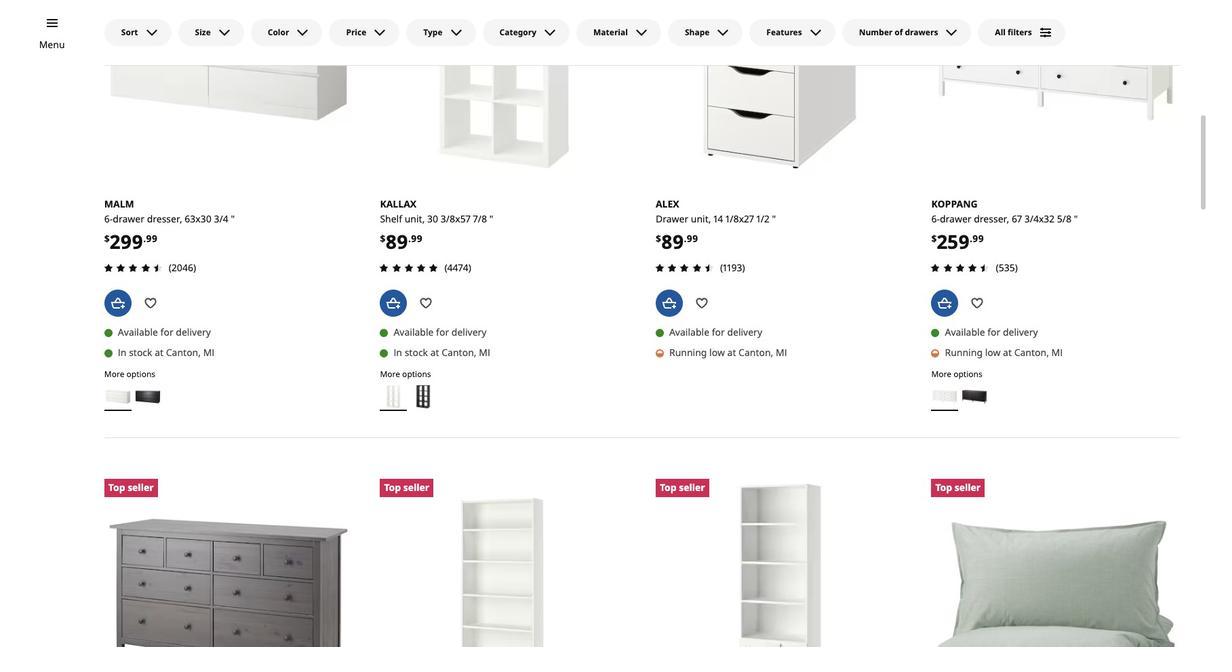 Task type: vqa. For each thing, say whether or not it's contained in the screenshot.


Task type: locate. For each thing, give the bounding box(es) containing it.
more options
[[104, 369, 155, 380], [380, 369, 431, 380], [932, 369, 983, 380]]

" inside kallax shelf unit, 30 3/8x57 7/8 " $ 89 . 99
[[490, 212, 494, 225]]

" right 1/2
[[772, 212, 776, 225]]

$ inside alex drawer unit, 14 1/8x27 1/2 " $ 89 . 99
[[656, 232, 661, 245]]

0 horizontal spatial low
[[710, 346, 725, 359]]

sort button
[[104, 19, 171, 46]]

1 horizontal spatial stock
[[405, 346, 428, 359]]

99 for alex drawer unit, 14 1/8x27 1/2 " $ 89 . 99
[[687, 232, 698, 245]]

2 low from the left
[[985, 346, 1001, 359]]

99 inside koppang 6-drawer dresser, 67 3/4x32 5/8 " $ 259 . 99
[[973, 232, 984, 245]]

6- inside koppang 6-drawer dresser, 67 3/4x32 5/8 " $ 259 . 99
[[932, 212, 940, 225]]

$ down shelf
[[380, 232, 386, 245]]

6- down koppang
[[932, 212, 940, 225]]

89 down drawer
[[661, 229, 684, 254]]

" right '3/4'
[[231, 212, 235, 225]]

dresser, inside koppang 6-drawer dresser, 67 3/4x32 5/8 " $ 259 . 99
[[974, 212, 1010, 225]]

shape button
[[668, 19, 743, 46]]

4 available from the left
[[945, 326, 985, 339]]

1 horizontal spatial running low at canton, mi
[[945, 346, 1063, 359]]

material button
[[577, 19, 661, 46]]

. for alex drawer unit, 14 1/8x27 1/2 " $ 89 . 99
[[684, 232, 687, 245]]

2 6- from the left
[[932, 212, 940, 225]]

1 horizontal spatial drawer
[[940, 212, 972, 225]]

drawer down koppang
[[940, 212, 972, 225]]

mi for koppang 6-drawer dresser, 67 3/4x32 5/8 " $ 259 . 99
[[1052, 346, 1063, 359]]

89 inside kallax shelf unit, 30 3/8x57 7/8 " $ 89 . 99
[[386, 229, 408, 254]]

1 canton, from the left
[[166, 346, 201, 359]]

0 horizontal spatial options
[[127, 369, 155, 380]]

at
[[155, 346, 164, 359], [728, 346, 736, 359], [431, 346, 439, 359], [1003, 346, 1012, 359]]

drawers
[[905, 26, 938, 38]]

2 in stock at canton, mi from the left
[[394, 346, 490, 359]]

1 low from the left
[[710, 346, 725, 359]]

1 available for delivery from the left
[[118, 326, 211, 339]]

2 dresser, from the left
[[974, 212, 1010, 225]]

delivery down (2046)
[[176, 326, 211, 339]]

259
[[937, 229, 970, 254]]

delivery down '(1193)'
[[728, 326, 763, 339]]

for down (2046)
[[160, 326, 173, 339]]

at for kallax shelf unit, 30 3/8x57 7/8 " $ 89 . 99
[[431, 346, 439, 359]]

more
[[104, 369, 124, 380], [380, 369, 400, 380], [932, 369, 952, 380]]

low for 89
[[710, 346, 725, 359]]

available down the review: 4.7 out of 5 stars. total reviews: 1193 "image"
[[670, 326, 710, 339]]

1 dresser, from the left
[[147, 212, 182, 225]]

3 $ from the left
[[380, 232, 386, 245]]

mi for kallax shelf unit, 30 3/8x57 7/8 " $ 89 . 99
[[479, 346, 490, 359]]

99 right the 299
[[146, 232, 157, 245]]

3/8x57
[[441, 212, 471, 225]]

available for delivery for malm 6-drawer dresser, 63x30 3/4 " $ 299 . 99
[[118, 326, 211, 339]]

for for koppang 6-drawer dresser, 67 3/4x32 5/8 " $ 259 . 99
[[988, 326, 1001, 339]]

1 horizontal spatial unit,
[[691, 212, 711, 225]]

more for 259
[[932, 369, 952, 380]]

2 89 from the left
[[386, 229, 408, 254]]

2 available for delivery from the left
[[670, 326, 763, 339]]

at for malm 6-drawer dresser, 63x30 3/4 " $ 299 . 99
[[155, 346, 164, 359]]

3 . from the left
[[408, 232, 411, 245]]

1 at from the left
[[155, 346, 164, 359]]

delivery for kallax shelf unit, 30 3/8x57 7/8 " $ 89 . 99
[[452, 326, 487, 339]]

1 " from the left
[[231, 212, 235, 225]]

4 at from the left
[[1003, 346, 1012, 359]]

6- for 259
[[932, 212, 940, 225]]

for down (4474)
[[436, 326, 449, 339]]

$ inside malm 6-drawer dresser, 63x30 3/4 " $ 299 . 99
[[104, 232, 110, 245]]

number
[[859, 26, 893, 38]]

0 horizontal spatial stock
[[129, 346, 152, 359]]

(2046)
[[169, 261, 196, 274]]

6- inside malm 6-drawer dresser, 63x30 3/4 " $ 299 . 99
[[104, 212, 113, 225]]

$ inside koppang 6-drawer dresser, 67 3/4x32 5/8 " $ 259 . 99
[[932, 232, 937, 245]]

all filters button
[[979, 19, 1066, 46]]

99 down drawer
[[687, 232, 698, 245]]

koppang
[[932, 197, 978, 210]]

4 99 from the left
[[973, 232, 984, 245]]

"
[[231, 212, 235, 225], [772, 212, 776, 225], [490, 212, 494, 225], [1075, 212, 1078, 225]]

2 mi from the left
[[776, 346, 787, 359]]

1 horizontal spatial in
[[394, 346, 402, 359]]

available down review: 4.5 out of 5 stars. total reviews: 535 image
[[945, 326, 985, 339]]

all filters
[[995, 26, 1032, 38]]

1 more from the left
[[104, 369, 124, 380]]

3 99 from the left
[[411, 232, 423, 245]]

0 horizontal spatial running
[[670, 346, 707, 359]]

89
[[661, 229, 684, 254], [386, 229, 408, 254]]

category button
[[483, 19, 570, 46]]

. inside malm 6-drawer dresser, 63x30 3/4 " $ 299 . 99
[[143, 232, 146, 245]]

1 horizontal spatial more
[[380, 369, 400, 380]]

color button
[[251, 19, 323, 46]]

2 more options from the left
[[380, 369, 431, 380]]

delivery for alex drawer unit, 14 1/8x27 1/2 " $ 89 . 99
[[728, 326, 763, 339]]

delivery
[[176, 326, 211, 339], [728, 326, 763, 339], [452, 326, 487, 339], [1003, 326, 1038, 339]]

2 horizontal spatial more
[[932, 369, 952, 380]]

2 stock from the left
[[405, 346, 428, 359]]

2 options from the left
[[402, 369, 431, 380]]

number of drawers button
[[842, 19, 972, 46]]

available down "review: 4.5 out of 5 stars. total reviews: 2046" image
[[118, 326, 158, 339]]

mi
[[203, 346, 215, 359], [776, 346, 787, 359], [479, 346, 490, 359], [1052, 346, 1063, 359]]

1 more options from the left
[[104, 369, 155, 380]]

1 running from the left
[[670, 346, 707, 359]]

2 canton, from the left
[[739, 346, 774, 359]]

more options for 89
[[380, 369, 431, 380]]

1/2
[[757, 212, 770, 225]]

1 delivery from the left
[[176, 326, 211, 339]]

2 more from the left
[[380, 369, 400, 380]]

299
[[110, 229, 143, 254]]

more for 89
[[380, 369, 400, 380]]

99 inside alex drawer unit, 14 1/8x27 1/2 " $ 89 . 99
[[687, 232, 698, 245]]

0 horizontal spatial 6-
[[104, 212, 113, 225]]

$ for malm 6-drawer dresser, 63x30 3/4 " $ 299 . 99
[[104, 232, 110, 245]]

. inside alex drawer unit, 14 1/8x27 1/2 " $ 89 . 99
[[684, 232, 687, 245]]

drawer
[[113, 212, 145, 225], [940, 212, 972, 225]]

1 unit, from the left
[[691, 212, 711, 225]]

6- down the malm
[[104, 212, 113, 225]]

stock for 299
[[129, 346, 152, 359]]

drawer down the malm
[[113, 212, 145, 225]]

drawer for 259
[[940, 212, 972, 225]]

review: 4.5 out of 5 stars. total reviews: 535 image
[[928, 260, 994, 276]]

unit, inside kallax shelf unit, 30 3/8x57 7/8 " $ 89 . 99
[[405, 212, 425, 225]]

2 99 from the left
[[687, 232, 698, 245]]

3 options from the left
[[954, 369, 983, 380]]

99 inside kallax shelf unit, 30 3/8x57 7/8 " $ 89 . 99
[[411, 232, 423, 245]]

in for 89
[[394, 346, 402, 359]]

(1193)
[[720, 261, 745, 274]]

2 for from the left
[[712, 326, 725, 339]]

1 stock from the left
[[129, 346, 152, 359]]

2 at from the left
[[728, 346, 736, 359]]

running low at canton, mi
[[670, 346, 787, 359], [945, 346, 1063, 359]]

99 right the "259"
[[973, 232, 984, 245]]

0 horizontal spatial dresser,
[[147, 212, 182, 225]]

in stock at canton, mi for 299
[[118, 346, 215, 359]]

1 horizontal spatial 6-
[[932, 212, 940, 225]]

3 more options from the left
[[932, 369, 983, 380]]

. up review: 4.8 out of 5 stars. total reviews: 4474 image
[[408, 232, 411, 245]]

2 horizontal spatial options
[[954, 369, 983, 380]]

in stock at canton, mi for 89
[[394, 346, 490, 359]]

0 horizontal spatial unit,
[[405, 212, 425, 225]]

canton,
[[166, 346, 201, 359], [739, 346, 774, 359], [442, 346, 477, 359], [1015, 346, 1049, 359]]

1 in stock at canton, mi from the left
[[118, 346, 215, 359]]

89 inside alex drawer unit, 14 1/8x27 1/2 " $ 89 . 99
[[661, 229, 684, 254]]

0 horizontal spatial 89
[[386, 229, 408, 254]]

for for alex drawer unit, 14 1/8x27 1/2 " $ 89 . 99
[[712, 326, 725, 339]]

stock
[[129, 346, 152, 359], [405, 346, 428, 359]]

unit, left the 14
[[691, 212, 711, 225]]

" right 7/8
[[490, 212, 494, 225]]

top
[[108, 481, 125, 494], [384, 481, 401, 494], [660, 481, 677, 494], [936, 481, 953, 494]]

1 horizontal spatial low
[[985, 346, 1001, 359]]

0 horizontal spatial in stock at canton, mi
[[118, 346, 215, 359]]

. for malm 6-drawer dresser, 63x30 3/4 " $ 299 . 99
[[143, 232, 146, 245]]

running low at canton, mi for 89
[[670, 346, 787, 359]]

unit,
[[691, 212, 711, 225], [405, 212, 425, 225]]

1 99 from the left
[[146, 232, 157, 245]]

4 . from the left
[[970, 232, 973, 245]]

delivery down the (535)
[[1003, 326, 1038, 339]]

1 $ from the left
[[104, 232, 110, 245]]

89 for alex drawer unit, 14 1/8x27 1/2 " $ 89 . 99
[[661, 229, 684, 254]]

available down review: 4.8 out of 5 stars. total reviews: 4474 image
[[394, 326, 434, 339]]

4 delivery from the left
[[1003, 326, 1038, 339]]

options
[[127, 369, 155, 380], [402, 369, 431, 380], [954, 369, 983, 380]]

2 in from the left
[[394, 346, 402, 359]]

unit, left 30
[[405, 212, 425, 225]]

1 horizontal spatial more options
[[380, 369, 431, 380]]

in
[[118, 346, 127, 359], [394, 346, 402, 359]]

2 horizontal spatial more options
[[932, 369, 983, 380]]

4 $ from the left
[[932, 232, 937, 245]]

available for delivery down the (535)
[[945, 326, 1038, 339]]

2 running low at canton, mi from the left
[[945, 346, 1063, 359]]

in stock at canton, mi
[[118, 346, 215, 359], [394, 346, 490, 359]]

1 horizontal spatial 89
[[661, 229, 684, 254]]

for down the (535)
[[988, 326, 1001, 339]]

delivery for koppang 6-drawer dresser, 67 3/4x32 5/8 " $ 259 . 99
[[1003, 326, 1038, 339]]

shelf
[[380, 212, 402, 225]]

2 drawer from the left
[[940, 212, 972, 225]]

4 for from the left
[[988, 326, 1001, 339]]

. inside kallax shelf unit, 30 3/8x57 7/8 " $ 89 . 99
[[408, 232, 411, 245]]

size button
[[178, 19, 244, 46]]

stock for 89
[[405, 346, 428, 359]]

" inside alex drawer unit, 14 1/8x27 1/2 " $ 89 . 99
[[772, 212, 776, 225]]

$
[[104, 232, 110, 245], [656, 232, 661, 245], [380, 232, 386, 245], [932, 232, 937, 245]]

top seller
[[108, 481, 154, 494], [384, 481, 429, 494], [660, 481, 705, 494], [936, 481, 981, 494]]

$ inside kallax shelf unit, 30 3/8x57 7/8 " $ 89 . 99
[[380, 232, 386, 245]]

3 delivery from the left
[[452, 326, 487, 339]]

. down drawer
[[684, 232, 687, 245]]

alex drawer unit, 14 1/8x27 1/2 " $ 89 . 99
[[656, 197, 776, 254]]

2 unit, from the left
[[405, 212, 425, 225]]

of
[[895, 26, 903, 38]]

99 up review: 4.8 out of 5 stars. total reviews: 4474 image
[[411, 232, 423, 245]]

. up review: 4.5 out of 5 stars. total reviews: 535 image
[[970, 232, 973, 245]]

running
[[670, 346, 707, 359], [945, 346, 983, 359]]

dresser, inside malm 6-drawer dresser, 63x30 3/4 " $ 299 . 99
[[147, 212, 182, 225]]

1 horizontal spatial dresser,
[[974, 212, 1010, 225]]

4 available for delivery from the left
[[945, 326, 1038, 339]]

category
[[500, 26, 537, 38]]

1 89 from the left
[[661, 229, 684, 254]]

3 for from the left
[[436, 326, 449, 339]]

$ up review: 4.5 out of 5 stars. total reviews: 535 image
[[932, 232, 937, 245]]

$ for kallax shelf unit, 30 3/8x57 7/8 " $ 89 . 99
[[380, 232, 386, 245]]

1 horizontal spatial running
[[945, 346, 983, 359]]

$ for alex drawer unit, 14 1/8x27 1/2 " $ 89 . 99
[[656, 232, 661, 245]]

available for delivery down (2046)
[[118, 326, 211, 339]]

.
[[143, 232, 146, 245], [684, 232, 687, 245], [408, 232, 411, 245], [970, 232, 973, 245]]

available for delivery for alex drawer unit, 14 1/8x27 1/2 " $ 89 . 99
[[670, 326, 763, 339]]

2 $ from the left
[[656, 232, 661, 245]]

99 inside malm 6-drawer dresser, 63x30 3/4 " $ 299 . 99
[[146, 232, 157, 245]]

2 available from the left
[[670, 326, 710, 339]]

3 more from the left
[[932, 369, 952, 380]]

" for malm 6-drawer dresser, 63x30 3/4 " $ 299 . 99
[[231, 212, 235, 225]]

delivery down (4474)
[[452, 326, 487, 339]]

" right 5/8
[[1075, 212, 1078, 225]]

3 " from the left
[[490, 212, 494, 225]]

1 horizontal spatial options
[[402, 369, 431, 380]]

4 mi from the left
[[1052, 346, 1063, 359]]

3 available from the left
[[394, 326, 434, 339]]

" inside malm 6-drawer dresser, 63x30 3/4 " $ 299 . 99
[[231, 212, 235, 225]]

dresser,
[[147, 212, 182, 225], [974, 212, 1010, 225]]

1 options from the left
[[127, 369, 155, 380]]

mi for alex drawer unit, 14 1/8x27 1/2 " $ 89 . 99
[[776, 346, 787, 359]]

" for kallax shelf unit, 30 3/8x57 7/8 " $ 89 . 99
[[490, 212, 494, 225]]

. up "review: 4.5 out of 5 stars. total reviews: 2046" image
[[143, 232, 146, 245]]

unit, inside alex drawer unit, 14 1/8x27 1/2 " $ 89 . 99
[[691, 212, 711, 225]]

$ down drawer
[[656, 232, 661, 245]]

6-
[[104, 212, 113, 225], [932, 212, 940, 225]]

low
[[710, 346, 725, 359], [985, 346, 1001, 359]]

(4474)
[[445, 262, 471, 274]]

available for alex drawer unit, 14 1/8x27 1/2 " $ 89 . 99
[[670, 326, 710, 339]]

1 mi from the left
[[203, 346, 215, 359]]

89 down shelf
[[386, 229, 408, 254]]

drawer inside koppang 6-drawer dresser, 67 3/4x32 5/8 " $ 259 . 99
[[940, 212, 972, 225]]

4 seller from the left
[[955, 481, 981, 494]]

for down '(1193)'
[[712, 326, 725, 339]]

0 horizontal spatial drawer
[[113, 212, 145, 225]]

1 6- from the left
[[104, 212, 113, 225]]

99
[[146, 232, 157, 245], [687, 232, 698, 245], [411, 232, 423, 245], [973, 232, 984, 245]]

3 canton, from the left
[[442, 346, 477, 359]]

1 drawer from the left
[[113, 212, 145, 225]]

for
[[160, 326, 173, 339], [712, 326, 725, 339], [436, 326, 449, 339], [988, 326, 1001, 339]]

1 . from the left
[[143, 232, 146, 245]]

available for delivery
[[118, 326, 211, 339], [670, 326, 763, 339], [394, 326, 487, 339], [945, 326, 1038, 339]]

3 available for delivery from the left
[[394, 326, 487, 339]]

$ down the malm
[[104, 232, 110, 245]]

1 for from the left
[[160, 326, 173, 339]]

dresser, left 67 on the top right
[[974, 212, 1010, 225]]

1 available from the left
[[118, 326, 158, 339]]

1 running low at canton, mi from the left
[[670, 346, 787, 359]]

0 horizontal spatial in
[[118, 346, 127, 359]]

drawer inside malm 6-drawer dresser, 63x30 3/4 " $ 299 . 99
[[113, 212, 145, 225]]

3 mi from the left
[[479, 346, 490, 359]]

more options for 259
[[932, 369, 983, 380]]

number of drawers
[[859, 26, 938, 38]]

4 canton, from the left
[[1015, 346, 1049, 359]]

available
[[118, 326, 158, 339], [670, 326, 710, 339], [394, 326, 434, 339], [945, 326, 985, 339]]

available for delivery down '(1193)'
[[670, 326, 763, 339]]

available for delivery down (4474)
[[394, 326, 487, 339]]

2 delivery from the left
[[728, 326, 763, 339]]

67
[[1012, 212, 1022, 225]]

seller
[[128, 481, 154, 494], [403, 481, 429, 494], [679, 481, 705, 494], [955, 481, 981, 494]]

2 running from the left
[[945, 346, 983, 359]]

1 in from the left
[[118, 346, 127, 359]]

3 at from the left
[[431, 346, 439, 359]]

4 " from the left
[[1075, 212, 1078, 225]]

14
[[714, 212, 723, 225]]

0 horizontal spatial more
[[104, 369, 124, 380]]

2 " from the left
[[772, 212, 776, 225]]

0 horizontal spatial running low at canton, mi
[[670, 346, 787, 359]]

2 . from the left
[[684, 232, 687, 245]]

dresser, left 63x30
[[147, 212, 182, 225]]

0 horizontal spatial more options
[[104, 369, 155, 380]]

1 horizontal spatial in stock at canton, mi
[[394, 346, 490, 359]]



Task type: describe. For each thing, give the bounding box(es) containing it.
delivery for malm 6-drawer dresser, 63x30 3/4 " $ 299 . 99
[[176, 326, 211, 339]]

for for kallax shelf unit, 30 3/8x57 7/8 " $ 89 . 99
[[436, 326, 449, 339]]

4 top seller from the left
[[936, 481, 981, 494]]

63x30
[[185, 212, 212, 225]]

2 seller from the left
[[403, 481, 429, 494]]

material
[[594, 26, 628, 38]]

available for malm 6-drawer dresser, 63x30 3/4 " $ 299 . 99
[[118, 326, 158, 339]]

1 top seller from the left
[[108, 481, 154, 494]]

koppang 6-drawer dresser, 67 3/4x32 5/8 " $ 259 . 99
[[932, 197, 1078, 254]]

running low at canton, mi for 259
[[945, 346, 1063, 359]]

3/4x32
[[1025, 212, 1055, 225]]

running for 259
[[945, 346, 983, 359]]

for for malm 6-drawer dresser, 63x30 3/4 " $ 299 . 99
[[160, 326, 173, 339]]

at for koppang 6-drawer dresser, 67 3/4x32 5/8 " $ 259 . 99
[[1003, 346, 1012, 359]]

sort
[[121, 26, 138, 38]]

review: 4.7 out of 5 stars. total reviews: 1193 image
[[652, 260, 718, 276]]

99 for malm 6-drawer dresser, 63x30 3/4 " $ 299 . 99
[[146, 232, 157, 245]]

color
[[268, 26, 289, 38]]

alex
[[656, 197, 680, 210]]

1/8x27
[[726, 212, 754, 225]]

canton, for kallax shelf unit, 30 3/8x57 7/8 " $ 89 . 99
[[442, 346, 477, 359]]

unit, for alex drawer unit, 14 1/8x27 1/2 " $ 89 . 99
[[691, 212, 711, 225]]

low for 259
[[985, 346, 1001, 359]]

2 top seller from the left
[[384, 481, 429, 494]]

options for 89
[[402, 369, 431, 380]]

mi for malm 6-drawer dresser, 63x30 3/4 " $ 299 . 99
[[203, 346, 215, 359]]

30
[[427, 212, 438, 225]]

6- for 299
[[104, 212, 113, 225]]

type button
[[407, 19, 476, 46]]

available for delivery for kallax shelf unit, 30 3/8x57 7/8 " $ 89 . 99
[[394, 326, 487, 339]]

type
[[424, 26, 443, 38]]

. for kallax shelf unit, 30 3/8x57 7/8 " $ 89 . 99
[[408, 232, 411, 245]]

price
[[346, 26, 367, 38]]

. inside koppang 6-drawer dresser, 67 3/4x32 5/8 " $ 259 . 99
[[970, 232, 973, 245]]

" for alex drawer unit, 14 1/8x27 1/2 " $ 89 . 99
[[772, 212, 776, 225]]

canton, for koppang 6-drawer dresser, 67 3/4x32 5/8 " $ 259 . 99
[[1015, 346, 1049, 359]]

malm
[[104, 197, 134, 210]]

(535)
[[996, 262, 1018, 274]]

4 top from the left
[[936, 481, 953, 494]]

more options for 299
[[104, 369, 155, 380]]

5/8
[[1057, 212, 1072, 225]]

kallax
[[380, 197, 417, 210]]

3 top seller from the left
[[660, 481, 705, 494]]

at for alex drawer unit, 14 1/8x27 1/2 " $ 89 . 99
[[728, 346, 736, 359]]

features
[[767, 26, 802, 38]]

canton, for malm 6-drawer dresser, 63x30 3/4 " $ 299 . 99
[[166, 346, 201, 359]]

canton, for alex drawer unit, 14 1/8x27 1/2 " $ 89 . 99
[[739, 346, 774, 359]]

review: 4.5 out of 5 stars. total reviews: 2046 image
[[100, 260, 166, 276]]

available for koppang 6-drawer dresser, 67 3/4x32 5/8 " $ 259 . 99
[[945, 326, 985, 339]]

options for 259
[[954, 369, 983, 380]]

menu button
[[39, 37, 65, 52]]

dresser, for 259
[[974, 212, 1010, 225]]

drawer for 299
[[113, 212, 145, 225]]

" inside koppang 6-drawer dresser, 67 3/4x32 5/8 " $ 259 . 99
[[1075, 212, 1078, 225]]

available for kallax shelf unit, 30 3/8x57 7/8 " $ 89 . 99
[[394, 326, 434, 339]]

3 seller from the left
[[679, 481, 705, 494]]

1 top from the left
[[108, 481, 125, 494]]

1 seller from the left
[[128, 481, 154, 494]]

features button
[[750, 19, 836, 46]]

all
[[995, 26, 1006, 38]]

2 top from the left
[[384, 481, 401, 494]]

kallax shelf unit, 30 3/8x57 7/8 " $ 89 . 99
[[380, 197, 494, 254]]

89 for kallax shelf unit, 30 3/8x57 7/8 " $ 89 . 99
[[386, 229, 408, 254]]

review: 4.8 out of 5 stars. total reviews: 4474 image
[[376, 260, 442, 276]]

dresser, for .
[[147, 212, 182, 225]]

options for 299
[[127, 369, 155, 380]]

available for delivery for koppang 6-drawer dresser, 67 3/4x32 5/8 " $ 259 . 99
[[945, 326, 1038, 339]]

7/8
[[473, 212, 487, 225]]

unit, for kallax shelf unit, 30 3/8x57 7/8 " $ 89 . 99
[[405, 212, 425, 225]]

running for 89
[[670, 346, 707, 359]]

3/4
[[214, 212, 228, 225]]

filters
[[1008, 26, 1032, 38]]

drawer
[[656, 212, 689, 225]]

99 for kallax shelf unit, 30 3/8x57 7/8 " $ 89 . 99
[[411, 232, 423, 245]]

price button
[[329, 19, 400, 46]]

more for 299
[[104, 369, 124, 380]]

in for 299
[[118, 346, 127, 359]]

shape
[[685, 26, 710, 38]]

size
[[195, 26, 211, 38]]

3 top from the left
[[660, 481, 677, 494]]

malm 6-drawer dresser, 63x30 3/4 " $ 299 . 99
[[104, 197, 235, 254]]

menu
[[39, 38, 65, 51]]



